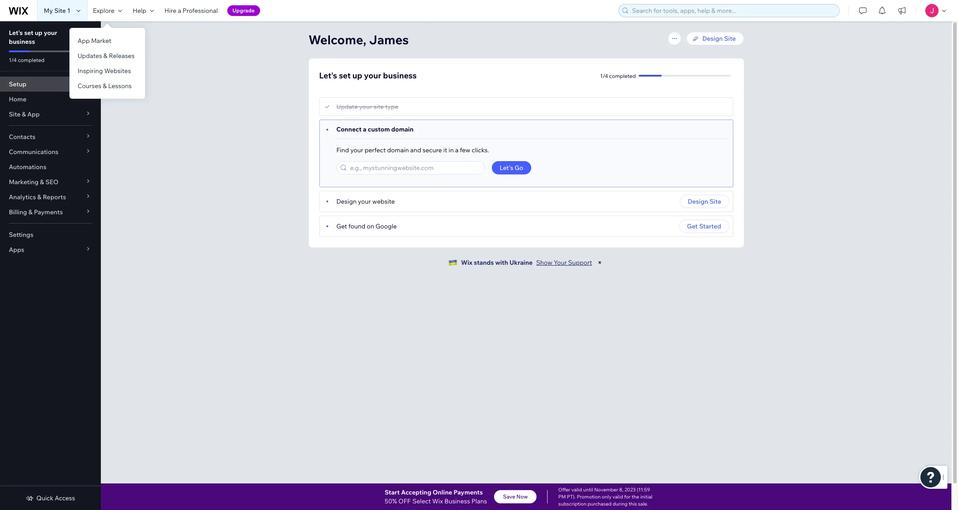 Task type: vqa. For each thing, say whether or not it's contained in the screenshot.
top Description
no



Task type: locate. For each thing, give the bounding box(es) containing it.
0 horizontal spatial wix
[[433, 497, 443, 505]]

0 horizontal spatial 1/4 completed
[[9, 57, 45, 63]]

online
[[433, 488, 453, 496]]

access
[[55, 494, 75, 502]]

payments inside start accepting online payments 50% off select wix business plans
[[454, 488, 483, 496]]

1 vertical spatial app
[[27, 110, 40, 118]]

business up type
[[383, 70, 417, 81]]

1 horizontal spatial payments
[[454, 488, 483, 496]]

up inside let's set up your business
[[35, 29, 42, 37]]

payments up business in the bottom of the page
[[454, 488, 483, 496]]

design inside "link"
[[703, 35, 723, 43]]

get left found
[[337, 222, 347, 230]]

a
[[178, 7, 181, 15], [363, 125, 367, 133], [456, 146, 459, 154]]

wix down online
[[433, 497, 443, 505]]

business inside let's set up your business
[[9, 38, 35, 46]]

0 vertical spatial completed
[[18, 57, 45, 63]]

market
[[91, 37, 111, 45]]

1 horizontal spatial business
[[383, 70, 417, 81]]

design
[[703, 35, 723, 43], [337, 197, 357, 205], [688, 197, 709, 205]]

site down home
[[9, 110, 20, 118]]

1 horizontal spatial a
[[363, 125, 367, 133]]

let's
[[9, 29, 23, 37], [319, 70, 337, 81], [500, 164, 514, 172]]

contacts
[[9, 133, 35, 141]]

1/4 completed
[[9, 57, 45, 63], [601, 72, 636, 79]]

0 vertical spatial let's
[[9, 29, 23, 37]]

1 vertical spatial payments
[[454, 488, 483, 496]]

& inside popup button
[[22, 110, 26, 118]]

design up get started "button" at top
[[688, 197, 709, 205]]

app down home link in the top of the page
[[27, 110, 40, 118]]

design down search for tools, apps, help & more... "field"
[[703, 35, 723, 43]]

design site up get started "button" at top
[[688, 197, 722, 205]]

1 vertical spatial let's set up your business
[[319, 70, 417, 81]]

let's inside let's set up your business
[[9, 29, 23, 37]]

let's set up your business up update your site type
[[319, 70, 417, 81]]

business
[[9, 38, 35, 46], [383, 70, 417, 81]]

& down home
[[22, 110, 26, 118]]

save now
[[503, 493, 528, 500]]

the
[[632, 494, 640, 500]]

a for professional
[[178, 7, 181, 15]]

get for get started
[[688, 222, 698, 230]]

0 vertical spatial let's set up your business
[[9, 29, 57, 46]]

a right the 'in'
[[456, 146, 459, 154]]

save
[[503, 493, 516, 500]]

design up found
[[337, 197, 357, 205]]

& left seo
[[40, 178, 44, 186]]

design site down search for tools, apps, help & more... "field"
[[703, 35, 736, 43]]

1 horizontal spatial 1/4 completed
[[601, 72, 636, 79]]

1 vertical spatial business
[[383, 70, 417, 81]]

a right hire
[[178, 7, 181, 15]]

start accepting online payments 50% off select wix business plans
[[385, 488, 488, 505]]

your for update
[[360, 103, 372, 111]]

0 horizontal spatial valid
[[572, 487, 583, 493]]

your left the website
[[358, 197, 371, 205]]

apps button
[[0, 242, 101, 257]]

let's set up your business
[[9, 29, 57, 46], [319, 70, 417, 81]]

1 vertical spatial domain
[[388, 146, 409, 154]]

0 horizontal spatial let's set up your business
[[9, 29, 57, 46]]

billing & payments button
[[0, 205, 101, 220]]

& for updates
[[104, 52, 108, 60]]

a left "custom"
[[363, 125, 367, 133]]

payments down analytics & reports popup button
[[34, 208, 63, 216]]

home link
[[0, 92, 101, 107]]

0 horizontal spatial payments
[[34, 208, 63, 216]]

your left site
[[360, 103, 372, 111]]

& right "billing"
[[28, 208, 33, 216]]

site inside "link"
[[725, 35, 736, 43]]

connect
[[337, 125, 362, 133]]

0 horizontal spatial app
[[27, 110, 40, 118]]

1 vertical spatial completed
[[610, 72, 636, 79]]

domain up find your perfect domain and secure it in a few clicks.
[[392, 125, 414, 133]]

design site inside button
[[688, 197, 722, 205]]

0 vertical spatial wix
[[461, 259, 473, 267]]

hire
[[165, 7, 177, 15]]

0 vertical spatial domain
[[392, 125, 414, 133]]

site up started
[[710, 197, 722, 205]]

accepting
[[401, 488, 432, 496]]

site left 1
[[54, 7, 66, 15]]

1 vertical spatial let's
[[319, 70, 337, 81]]

your up update your site type
[[364, 70, 382, 81]]

a for custom
[[363, 125, 367, 133]]

0 vertical spatial set
[[24, 29, 33, 37]]

1 horizontal spatial up
[[353, 70, 363, 81]]

0 horizontal spatial completed
[[18, 57, 45, 63]]

0 horizontal spatial 1/4
[[9, 57, 17, 63]]

off
[[399, 497, 411, 505]]

reports
[[43, 193, 66, 201]]

1/4 completed inside sidebar element
[[9, 57, 45, 63]]

& for billing
[[28, 208, 33, 216]]

1 vertical spatial set
[[339, 70, 351, 81]]

2 horizontal spatial a
[[456, 146, 459, 154]]

updates & releases
[[78, 52, 135, 60]]

app market link
[[70, 33, 145, 48]]

2 get from the left
[[688, 222, 698, 230]]

custom
[[368, 125, 390, 133]]

setup
[[9, 80, 26, 88]]

quick
[[36, 494, 53, 502]]

domain left the and at the top of page
[[388, 146, 409, 154]]

0 horizontal spatial get
[[337, 222, 347, 230]]

1 vertical spatial wix
[[433, 497, 443, 505]]

explore
[[93, 7, 115, 15]]

offer
[[559, 487, 571, 493]]

business up setup
[[9, 38, 35, 46]]

valid up during
[[613, 494, 624, 500]]

started
[[700, 222, 722, 230]]

0 vertical spatial a
[[178, 7, 181, 15]]

design your website
[[337, 197, 395, 205]]

1 vertical spatial valid
[[613, 494, 624, 500]]

get inside get started "button"
[[688, 222, 698, 230]]

get started
[[688, 222, 722, 230]]

my
[[44, 7, 53, 15]]

valid up pt).
[[572, 487, 583, 493]]

home
[[9, 95, 26, 103]]

only
[[602, 494, 612, 500]]

2 vertical spatial let's
[[500, 164, 514, 172]]

find
[[337, 146, 349, 154]]

site down search for tools, apps, help & more... "field"
[[725, 35, 736, 43]]

0 vertical spatial up
[[35, 29, 42, 37]]

help
[[133, 7, 146, 15]]

let's inside button
[[500, 164, 514, 172]]

& for courses
[[103, 82, 107, 90]]

1 vertical spatial 1/4 completed
[[601, 72, 636, 79]]

marketing
[[9, 178, 39, 186]]

site inside popup button
[[9, 110, 20, 118]]

welcome, james
[[309, 32, 409, 47]]

0 vertical spatial payments
[[34, 208, 63, 216]]

& up inspiring websites
[[104, 52, 108, 60]]

updates & releases link
[[70, 48, 145, 63]]

& for marketing
[[40, 178, 44, 186]]

site inside button
[[710, 197, 722, 205]]

e.g., mystunningwebsite.com field
[[348, 162, 482, 174]]

0 horizontal spatial a
[[178, 7, 181, 15]]

1 horizontal spatial get
[[688, 222, 698, 230]]

on
[[367, 222, 374, 230]]

1 vertical spatial design site
[[688, 197, 722, 205]]

0 horizontal spatial let's
[[9, 29, 23, 37]]

subscription
[[559, 501, 587, 507]]

1 horizontal spatial completed
[[610, 72, 636, 79]]

design site
[[703, 35, 736, 43], [688, 197, 722, 205]]

0 vertical spatial app
[[78, 37, 90, 45]]

site
[[374, 103, 384, 111]]

50%
[[385, 497, 397, 505]]

0 vertical spatial 1/4 completed
[[9, 57, 45, 63]]

find your perfect domain and secure it in a few clicks.
[[337, 146, 490, 154]]

0 vertical spatial 1/4
[[9, 57, 17, 63]]

app up updates
[[78, 37, 90, 45]]

0 horizontal spatial set
[[24, 29, 33, 37]]

1 vertical spatial 1/4
[[601, 72, 609, 79]]

up
[[35, 29, 42, 37], [353, 70, 363, 81]]

& for analytics
[[37, 193, 41, 201]]

a inside hire a professional 'link'
[[178, 7, 181, 15]]

your right find at the top of page
[[351, 146, 364, 154]]

courses & lessons
[[78, 82, 132, 90]]

upgrade
[[233, 7, 255, 14]]

0 vertical spatial business
[[9, 38, 35, 46]]

your
[[44, 29, 57, 37], [364, 70, 382, 81], [360, 103, 372, 111], [351, 146, 364, 154], [358, 197, 371, 205]]

1 horizontal spatial app
[[78, 37, 90, 45]]

purchased
[[588, 501, 612, 507]]

domain for perfect
[[388, 146, 409, 154]]

site & app button
[[0, 107, 101, 122]]

this
[[629, 501, 638, 507]]

domain
[[392, 125, 414, 133], [388, 146, 409, 154]]

1 vertical spatial a
[[363, 125, 367, 133]]

marketing & seo
[[9, 178, 58, 186]]

1 get from the left
[[337, 222, 347, 230]]

your down my
[[44, 29, 57, 37]]

quick access
[[36, 494, 75, 502]]

start
[[385, 488, 400, 496]]

valid
[[572, 487, 583, 493], [613, 494, 624, 500]]

wix left stands
[[461, 259, 473, 267]]

1/4
[[9, 57, 17, 63], [601, 72, 609, 79]]

billing
[[9, 208, 27, 216]]

2 horizontal spatial let's
[[500, 164, 514, 172]]

1 horizontal spatial set
[[339, 70, 351, 81]]

1 horizontal spatial wix
[[461, 259, 473, 267]]

& down inspiring websites
[[103, 82, 107, 90]]

releases
[[109, 52, 135, 60]]

inspiring websites link
[[70, 63, 145, 78]]

get left started
[[688, 222, 698, 230]]

1 horizontal spatial 1/4
[[601, 72, 609, 79]]

0 horizontal spatial up
[[35, 29, 42, 37]]

courses
[[78, 82, 101, 90]]

let's set up your business down my
[[9, 29, 57, 46]]

app
[[78, 37, 90, 45], [27, 110, 40, 118]]

0 vertical spatial design site
[[703, 35, 736, 43]]

0 horizontal spatial business
[[9, 38, 35, 46]]

lessons
[[108, 82, 132, 90]]

& left the reports
[[37, 193, 41, 201]]



Task type: describe. For each thing, give the bounding box(es) containing it.
clicks.
[[472, 146, 490, 154]]

go
[[515, 164, 524, 172]]

stands
[[474, 259, 494, 267]]

with
[[496, 259, 509, 267]]

analytics
[[9, 193, 36, 201]]

let's go
[[500, 164, 524, 172]]

show your support button
[[537, 259, 593, 267]]

connect a custom domain
[[337, 125, 414, 133]]

settings
[[9, 231, 33, 239]]

courses & lessons link
[[70, 78, 145, 93]]

found
[[349, 222, 366, 230]]

billing & payments
[[9, 208, 63, 216]]

inspiring
[[78, 67, 103, 75]]

during
[[613, 501, 628, 507]]

welcome,
[[309, 32, 367, 47]]

2 vertical spatial a
[[456, 146, 459, 154]]

contacts button
[[0, 129, 101, 144]]

analytics & reports
[[9, 193, 66, 201]]

get for get found on google
[[337, 222, 347, 230]]

0 vertical spatial valid
[[572, 487, 583, 493]]

now
[[517, 493, 528, 500]]

app market
[[78, 37, 111, 45]]

your inside sidebar element
[[44, 29, 57, 37]]

1 horizontal spatial valid
[[613, 494, 624, 500]]

hire a professional
[[165, 7, 218, 15]]

wix stands with ukraine show your support
[[461, 259, 593, 267]]

communications button
[[0, 144, 101, 159]]

apps
[[9, 246, 24, 254]]

offer valid until november 8, 2023 (11:59 pm pt). promotion only valid for the initial subscription purchased during this sale.
[[559, 487, 653, 507]]

update your site type
[[337, 103, 399, 111]]

Search for tools, apps, help & more... field
[[630, 4, 837, 17]]

settings link
[[0, 227, 101, 242]]

sidebar element
[[0, 21, 101, 510]]

professional
[[183, 7, 218, 15]]

google
[[376, 222, 397, 230]]

2023
[[625, 487, 636, 493]]

secure
[[423, 146, 442, 154]]

updates
[[78, 52, 102, 60]]

select
[[413, 497, 431, 505]]

pm
[[559, 494, 566, 500]]

set inside sidebar element
[[24, 29, 33, 37]]

your for design
[[358, 197, 371, 205]]

until
[[584, 487, 594, 493]]

inspiring websites
[[78, 67, 131, 75]]

type
[[386, 103, 399, 111]]

payments inside popup button
[[34, 208, 63, 216]]

site & app
[[9, 110, 40, 118]]

seo
[[45, 178, 58, 186]]

8,
[[620, 487, 624, 493]]

pt).
[[567, 494, 576, 500]]

wix inside start accepting online payments 50% off select wix business plans
[[433, 497, 443, 505]]

automations
[[9, 163, 46, 171]]

james
[[369, 32, 409, 47]]

let's go button
[[492, 161, 532, 174]]

1
[[67, 7, 70, 15]]

and
[[411, 146, 422, 154]]

analytics & reports button
[[0, 189, 101, 205]]

design site inside "link"
[[703, 35, 736, 43]]

quick access button
[[26, 494, 75, 502]]

few
[[460, 146, 471, 154]]

completed inside sidebar element
[[18, 57, 45, 63]]

domain for custom
[[392, 125, 414, 133]]

update
[[337, 103, 358, 111]]

get found on google
[[337, 222, 397, 230]]

sale.
[[639, 501, 649, 507]]

1 horizontal spatial let's set up your business
[[319, 70, 417, 81]]

it
[[444, 146, 448, 154]]

support
[[569, 259, 593, 267]]

help button
[[127, 0, 159, 21]]

perfect
[[365, 146, 386, 154]]

websites
[[104, 67, 131, 75]]

app inside popup button
[[27, 110, 40, 118]]

design inside button
[[688, 197, 709, 205]]

your
[[554, 259, 567, 267]]

plans
[[472, 497, 488, 505]]

communications
[[9, 148, 58, 156]]

in
[[449, 146, 454, 154]]

save now button
[[495, 490, 537, 503]]

1 vertical spatial up
[[353, 70, 363, 81]]

1/4 inside sidebar element
[[9, 57, 17, 63]]

show
[[537, 259, 553, 267]]

upgrade button
[[227, 5, 260, 16]]

my site 1
[[44, 7, 70, 15]]

marketing & seo button
[[0, 174, 101, 189]]

initial
[[641, 494, 653, 500]]

1 horizontal spatial let's
[[319, 70, 337, 81]]

design site link
[[687, 32, 744, 45]]

let's set up your business inside sidebar element
[[9, 29, 57, 46]]

& for site
[[22, 110, 26, 118]]

business
[[445, 497, 471, 505]]

promotion
[[577, 494, 601, 500]]

your for find
[[351, 146, 364, 154]]

(11:59
[[637, 487, 651, 493]]

ukraine
[[510, 259, 533, 267]]



